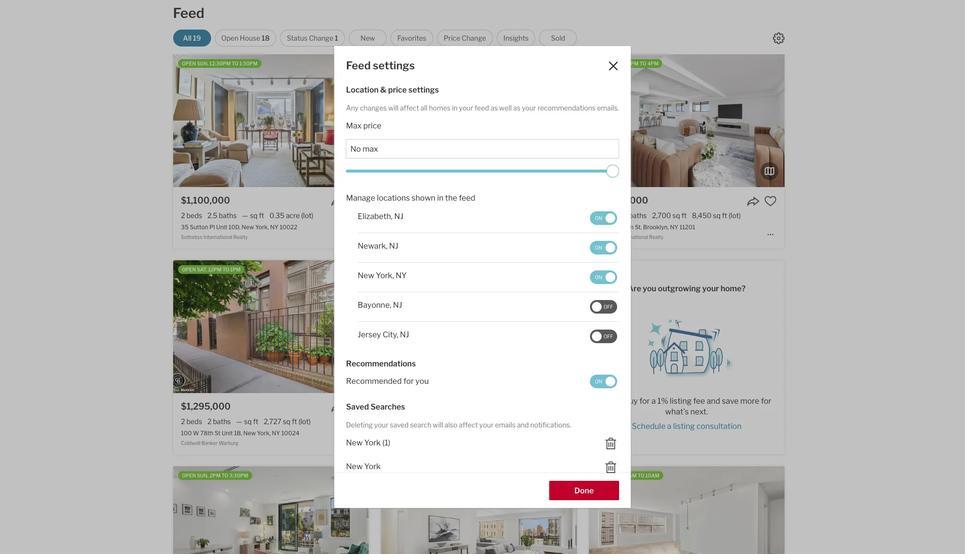 Task type: locate. For each thing, give the bounding box(es) containing it.
1 change from the left
[[309, 34, 333, 42]]

beds for $3,495,000
[[602, 212, 618, 220]]

1 vertical spatial &
[[617, 397, 623, 406]]

3 photo of 218 classon ave #2, brooklyn, ny 11205 image from the left
[[577, 54, 772, 187]]

1 horizontal spatial you
[[643, 284, 656, 293]]

1 warburg from the left
[[219, 441, 238, 447]]

1 horizontal spatial 1:30pm
[[416, 267, 434, 273]]

change inside option
[[462, 34, 486, 42]]

favorite button image
[[348, 195, 361, 208], [764, 195, 777, 208], [348, 401, 361, 414]]

0 vertical spatial 1pm
[[447, 61, 457, 66]]

your right well
[[522, 104, 536, 112]]

1 vertical spatial affect
[[459, 421, 478, 429]]

open for open sat, 1:30pm to 2:30pm
[[390, 267, 404, 273]]

1 vertical spatial feed
[[346, 59, 371, 72]]

3 photo of 100 w 78th st unit 1b, new york, ny 10024 image from the left
[[369, 261, 564, 394]]

international
[[204, 235, 232, 240], [619, 235, 648, 240]]

all
[[183, 34, 192, 42]]

1:30pm down house
[[239, 61, 258, 66]]

1 vertical spatial a
[[667, 422, 671, 431]]

coldwell down 60
[[389, 441, 408, 447]]

10024
[[281, 430, 299, 437]]

0 vertical spatial affect
[[400, 104, 419, 112]]

0 vertical spatial listing
[[670, 397, 692, 406]]

0 vertical spatial price
[[388, 86, 407, 95]]

nj down locations on the top left of the page
[[394, 212, 403, 221]]

0 horizontal spatial will
[[388, 104, 399, 112]]

0 vertical spatial 1:30pm
[[239, 61, 258, 66]]

0.35
[[270, 212, 284, 220]]

100
[[181, 430, 192, 437]]

banker inside 100 w 78th st unit 1b, new york, ny 10024 coldwell banker warburg
[[201, 441, 218, 447]]

1:30pm left 2:30pm on the left top
[[416, 267, 434, 273]]

2 photo of 60 gramercy park n unit 12m, new york, ny 10010 image from the left
[[381, 261, 577, 394]]

fee
[[693, 397, 705, 406]]

sq up 100 w 78th st unit 1b, new york, ny 10024 coldwell banker warburg
[[244, 418, 252, 426]]

1 horizontal spatial favorite button checkbox
[[764, 195, 777, 208]]

2 photo of 150 w end ave unit 21-m, new york, ny 10023 image from the left
[[589, 467, 785, 555]]

0 vertical spatial &
[[380, 86, 387, 95]]

change right price
[[462, 34, 486, 42]]

settings
[[373, 59, 415, 72], [408, 86, 439, 95]]

1 vertical spatial 2 baths
[[207, 418, 231, 426]]

for right buy
[[639, 397, 650, 406]]

to down 35 sutton pl unit 10d, new york, ny 10022 sothebys international realty
[[223, 267, 229, 273]]

baths for $1,295,000
[[213, 418, 231, 426]]

emails.
[[597, 104, 619, 112]]

2 warburg from the left
[[426, 441, 446, 447]]

sun, left 4pm
[[613, 61, 624, 66]]

new right 10d, at top left
[[242, 224, 254, 231]]

1 coldwell from the left
[[181, 441, 200, 447]]

also
[[445, 421, 457, 429]]

2 3 beds from the left
[[597, 212, 618, 220]]

listing up 'what's'
[[670, 397, 692, 406]]

listing down 'what's'
[[673, 422, 695, 431]]

will down location & price settings
[[388, 104, 399, 112]]

1 horizontal spatial 12pm
[[625, 61, 639, 66]]

banker
[[201, 441, 218, 447], [409, 441, 425, 447]]

1 vertical spatial 12pm
[[208, 267, 222, 273]]

outgrowing
[[658, 284, 701, 293]]

0 horizontal spatial 3
[[389, 212, 393, 220]]

emails
[[495, 421, 516, 429]]

unit inside 60 gramercy park n unit 12m, new york, ny 10010 coldwell banker warburg
[[446, 430, 457, 437]]

2 change from the left
[[462, 34, 486, 42]]

0 horizontal spatial in
[[437, 193, 444, 203]]

consultation
[[697, 422, 742, 431]]

international down st,
[[619, 235, 648, 240]]

— for $1,100,000
[[242, 212, 248, 220]]

1.5
[[415, 418, 424, 426]]

thu,
[[405, 473, 416, 479]]

0 horizontal spatial affect
[[400, 104, 419, 112]]

— sq ft
[[242, 212, 264, 220], [236, 418, 258, 426], [449, 418, 471, 426]]

2 photo of 400 e 56th st unit 25g, new york, ny 10022 image from the left
[[381, 467, 577, 555]]

realty down 10d, at top left
[[233, 235, 248, 240]]

a left 1%
[[652, 397, 656, 406]]

york for new york
[[364, 463, 381, 472]]

2 coldwell from the left
[[389, 441, 408, 447]]

to for open sun, 9am to 10am
[[638, 473, 644, 479]]

to left 2:30pm on the left top
[[435, 267, 442, 273]]

1 horizontal spatial as
[[513, 104, 520, 112]]

1 horizontal spatial international
[[619, 235, 648, 240]]

warburg inside 100 w 78th st unit 1b, new york, ny 10024 coldwell banker warburg
[[219, 441, 238, 447]]

banker inside 60 gramercy park n unit 12m, new york, ny 10010 coldwell banker warburg
[[409, 441, 425, 447]]

1 horizontal spatial in
[[452, 104, 458, 112]]

schedule a listing consultation
[[632, 422, 742, 431]]

1 horizontal spatial feed
[[346, 59, 371, 72]]

locations
[[377, 193, 410, 203]]

1 sothebys from the left
[[181, 235, 203, 240]]

new right 1b,
[[243, 430, 256, 437]]

and inside sell & buy for a 1% listing fee and save more for what's next.
[[707, 397, 720, 406]]

to right '12:30pm'
[[232, 61, 238, 66]]

1 horizontal spatial &
[[617, 397, 623, 406]]

1 realty from the left
[[233, 235, 248, 240]]

status
[[287, 34, 307, 42]]

1 vertical spatial acre
[[492, 418, 505, 426]]

york down new york (1)
[[364, 463, 381, 472]]

0 vertical spatial you
[[643, 284, 656, 293]]

0 horizontal spatial &
[[380, 86, 387, 95]]

acre right 0.41
[[492, 418, 505, 426]]

beds up sutton on the left of the page
[[187, 212, 202, 220]]

coldwell inside 60 gramercy park n unit 12m, new york, ny 10010 coldwell banker warburg
[[389, 441, 408, 447]]

& for sell
[[617, 397, 623, 406]]

open
[[221, 34, 238, 42]]

2pm
[[210, 473, 221, 479]]

2 up livingston
[[623, 212, 627, 220]]

recommendations
[[346, 359, 416, 369]]

0 horizontal spatial acre
[[286, 212, 300, 220]]

manage locations shown in the feed
[[346, 193, 475, 203]]

affect up 12m,
[[459, 421, 478, 429]]

york for new york (1)
[[364, 439, 381, 448]]

coldwell down 100
[[181, 441, 200, 447]]

sat, for $1,295,000
[[197, 267, 207, 273]]

save
[[722, 397, 739, 406]]

1 horizontal spatial 2 baths
[[623, 212, 647, 220]]

york,
[[255, 224, 269, 231], [376, 271, 394, 280], [257, 430, 271, 437], [486, 430, 499, 437]]

unit for 100
[[222, 430, 233, 437]]

0 vertical spatial york
[[364, 439, 381, 448]]

2 photo of 35 sutton pl unit 10d, new york, ny 10022 image from the left
[[173, 54, 369, 187]]

open left '2pm' in the bottom left of the page
[[182, 473, 196, 479]]

— sq ft up 35 sutton pl unit 10d, new york, ny 10022 sothebys international realty
[[242, 212, 264, 220]]

3 up 75
[[597, 212, 601, 220]]

1 horizontal spatial affect
[[459, 421, 478, 429]]

and right fee
[[707, 397, 720, 406]]

0 horizontal spatial 1pm
[[230, 267, 241, 273]]

nj for bayonne, nj
[[393, 301, 402, 310]]

newark, nj
[[358, 241, 398, 251]]

favorite button image for $1,100,000
[[348, 195, 361, 208]]

feed for feed settings
[[346, 59, 371, 72]]

sun, left '12:30pm'
[[197, 61, 209, 66]]

2 up 100
[[181, 418, 185, 426]]

photo of 144 freeman st unit 4a, brooklyn, ny 11222 image
[[0, 467, 173, 555], [173, 467, 369, 555], [369, 467, 564, 555]]

feed
[[475, 104, 489, 112], [459, 193, 475, 203]]

open
[[182, 61, 196, 66], [390, 61, 404, 66], [598, 61, 612, 66], [182, 267, 196, 273], [390, 267, 404, 273], [182, 473, 196, 479], [390, 473, 404, 479], [598, 473, 612, 479]]

all 19
[[183, 34, 201, 42]]

— up 1b,
[[236, 418, 242, 426]]

1 vertical spatial in
[[437, 193, 444, 203]]

0 vertical spatial 12pm
[[625, 61, 639, 66]]

1 favorite button checkbox from the left
[[348, 195, 361, 208]]

0 horizontal spatial favorite button checkbox
[[348, 195, 361, 208]]

nj right bayonne,
[[393, 301, 402, 310]]

0 horizontal spatial 2 baths
[[207, 418, 231, 426]]

4pm
[[647, 61, 659, 66]]

2 3 from the left
[[597, 212, 601, 220]]

0 horizontal spatial 3 beds
[[389, 212, 410, 220]]

0 vertical spatial settings
[[373, 59, 415, 72]]

2 banker from the left
[[409, 441, 425, 447]]

open house 18
[[221, 34, 270, 42]]

0 horizontal spatial international
[[204, 235, 232, 240]]

2 beds
[[181, 212, 202, 220], [181, 418, 202, 426], [389, 418, 410, 426]]

acre
[[286, 212, 300, 220], [492, 418, 505, 426]]

international down the pl
[[204, 235, 232, 240]]

2 baths up the st
[[207, 418, 231, 426]]

3 photo of 75 livingston st, brooklyn, ny 11201 image from the left
[[784, 54, 965, 187]]

photo of 150 w end ave unit 21-m, new york, ny 10023 image
[[393, 467, 589, 555], [589, 467, 785, 555], [784, 467, 965, 555]]

to left 4pm
[[640, 61, 646, 66]]

ft right 8,450
[[722, 212, 727, 220]]

you up the $1,875,000
[[415, 377, 429, 386]]

$1,895,000
[[389, 196, 439, 206]]

sat, left 2:30pm on the left top
[[405, 267, 415, 273]]

acre up 10022
[[286, 212, 300, 220]]

open up location & price settings
[[390, 61, 404, 66]]

open sun, 11:30am to 1pm
[[390, 61, 457, 66]]

1%
[[657, 397, 668, 406]]

1 horizontal spatial banker
[[409, 441, 425, 447]]

0 vertical spatial a
[[652, 397, 656, 406]]

feed right the
[[459, 193, 475, 203]]

Max price slider range field
[[346, 165, 619, 177]]

0 horizontal spatial feed
[[173, 5, 204, 21]]

1 vertical spatial 1pm
[[230, 267, 241, 273]]

open for open sun, 9am to 10am
[[598, 473, 612, 479]]

2 baths
[[623, 212, 647, 220], [207, 418, 231, 426]]

open down 35
[[182, 267, 196, 273]]

option group
[[173, 30, 577, 47]]

saved
[[346, 403, 369, 412]]

max
[[346, 121, 362, 130]]

photo of 60 gramercy park n unit 12m, new york, ny 10010 image
[[186, 261, 381, 394], [381, 261, 577, 394], [577, 261, 772, 394]]

0 horizontal spatial 12pm
[[208, 267, 222, 273]]

1 sat, from the left
[[197, 267, 207, 273]]

1 horizontal spatial 3
[[597, 212, 601, 220]]

open for open sat, 12pm to 1pm
[[182, 267, 196, 273]]

12pm
[[625, 61, 639, 66], [208, 267, 222, 273]]

in right homes
[[452, 104, 458, 112]]

price down the feed settings on the top of page
[[388, 86, 407, 95]]

to for open sun, 12pm to 4pm
[[640, 61, 646, 66]]

change inside option
[[309, 34, 333, 42]]

ny down 2,700 sq ft
[[670, 224, 678, 231]]

0 vertical spatial acre
[[286, 212, 300, 220]]

ft left 2,727
[[253, 418, 258, 426]]

3 photo of 150 w end ave unit 21-m, new york, ny 10023 image from the left
[[784, 467, 965, 555]]

0.35 acre (lot)
[[270, 212, 313, 220]]

sothebys
[[181, 235, 203, 240], [597, 235, 618, 240]]

price
[[444, 34, 460, 42]]

change for status
[[309, 34, 333, 42]]

sun, for $3,495,000
[[613, 61, 624, 66]]

option group containing all
[[173, 30, 577, 47]]

0 vertical spatial 2 baths
[[623, 212, 647, 220]]

0 horizontal spatial you
[[415, 377, 429, 386]]

new york (1)
[[346, 439, 390, 448]]

warburg down park
[[426, 441, 446, 447]]

12pm left 4pm
[[625, 61, 639, 66]]

location
[[346, 86, 379, 95]]

1 horizontal spatial sat,
[[405, 267, 415, 273]]

home?
[[721, 284, 746, 293]]

0 horizontal spatial and
[[517, 421, 529, 429]]

0 horizontal spatial sat,
[[197, 267, 207, 273]]

acre for 0.41
[[492, 418, 505, 426]]

1 photo of 35 sutton pl unit 10d, new york, ny 10022 image from the left
[[0, 54, 173, 187]]

Sold radio
[[539, 30, 577, 47]]

york, left 10022
[[255, 224, 269, 231]]

york, down 0.41 acre (lot)
[[486, 430, 499, 437]]

2 photo of 218 classon ave #2, brooklyn, ny 11205 image from the left
[[381, 54, 577, 187]]

& up changes
[[380, 86, 387, 95]]

banker down 78th
[[201, 441, 218, 447]]

1 horizontal spatial 1pm
[[447, 61, 457, 66]]

2.5 baths
[[207, 212, 237, 220]]

done button
[[549, 481, 619, 501]]

8,450 sq ft (lot)
[[692, 212, 741, 220]]

2 international from the left
[[619, 235, 648, 240]]

(lot)
[[301, 212, 313, 220], [729, 212, 741, 220], [299, 418, 311, 426], [507, 418, 519, 426]]

your
[[459, 104, 473, 112], [522, 104, 536, 112], [702, 284, 719, 293], [374, 421, 388, 429], [479, 421, 494, 429]]

photo of 35 sutton pl unit 10d, new york, ny 10022 image
[[0, 54, 173, 187], [173, 54, 369, 187], [369, 54, 564, 187]]

photo of 400 e 56th st unit 25g, new york, ny 10022 image
[[186, 467, 381, 555], [381, 467, 577, 555], [577, 467, 772, 555]]

2 realty from the left
[[649, 235, 664, 240]]

1 horizontal spatial 3 beds
[[597, 212, 618, 220]]

1 banker from the left
[[201, 441, 218, 447]]

1 vertical spatial will
[[433, 421, 443, 429]]

new down 0.41
[[472, 430, 484, 437]]

baths for $1,100,000
[[219, 212, 237, 220]]

1 vertical spatial feed
[[459, 193, 475, 203]]

0 vertical spatial feed
[[173, 5, 204, 21]]

to for open sun, 2pm to 3:30pm
[[222, 473, 228, 479]]

to right 11:30am
[[439, 61, 446, 66]]

sq up 12m,
[[457, 418, 464, 426]]

0 horizontal spatial coldwell
[[181, 441, 200, 447]]

sun,
[[197, 61, 209, 66], [405, 61, 416, 66], [613, 61, 624, 66], [197, 473, 209, 479], [613, 473, 624, 479]]

(lot) right 0.35 at the left top
[[301, 212, 313, 220]]

feed settings
[[346, 59, 415, 72]]

unit right the st
[[222, 430, 233, 437]]

1 horizontal spatial realty
[[649, 235, 664, 240]]

to right 5pm in the left bottom of the page
[[430, 473, 436, 479]]

0 vertical spatial and
[[707, 397, 720, 406]]

0 horizontal spatial as
[[491, 104, 498, 112]]

1 york from the top
[[364, 439, 381, 448]]

city,
[[383, 330, 398, 340]]

12pm down the pl
[[208, 267, 222, 273]]

warburg for st
[[219, 441, 238, 447]]

1 horizontal spatial acre
[[492, 418, 505, 426]]

1 horizontal spatial sothebys
[[597, 235, 618, 240]]

coldwell
[[181, 441, 200, 447], [389, 441, 408, 447]]

ny down 2,727
[[272, 430, 280, 437]]

ny down emails
[[500, 430, 509, 437]]

you
[[643, 284, 656, 293], [415, 377, 429, 386]]

1 vertical spatial york
[[364, 463, 381, 472]]

0 horizontal spatial realty
[[233, 235, 248, 240]]

will up n
[[433, 421, 443, 429]]

1 international from the left
[[204, 235, 232, 240]]

1 vertical spatial price
[[363, 121, 381, 130]]

1 horizontal spatial and
[[707, 397, 720, 406]]

as left well
[[491, 104, 498, 112]]

feed left well
[[475, 104, 489, 112]]

2 sat, from the left
[[405, 267, 415, 273]]

2 for 0.35 acre (lot)
[[181, 212, 185, 220]]

0 horizontal spatial for
[[403, 377, 414, 386]]

baths up st,
[[629, 212, 647, 220]]

0 vertical spatial feed
[[475, 104, 489, 112]]

2 favorite button checkbox from the left
[[764, 195, 777, 208]]

1pm
[[447, 61, 457, 66], [230, 267, 241, 273]]

2,727
[[264, 418, 281, 426]]

0 horizontal spatial change
[[309, 34, 333, 42]]

an image of a house image
[[638, 312, 735, 378]]

sat, for $1,875,000
[[405, 267, 415, 273]]

& inside sell & buy for a 1% listing fee and save more for what's next.
[[617, 397, 623, 406]]

All radio
[[173, 30, 211, 47]]

as right well
[[513, 104, 520, 112]]

york left (1)
[[364, 439, 381, 448]]

2 baths up st,
[[623, 212, 647, 220]]

feed up location
[[346, 59, 371, 72]]

photo of 100 w 78th st unit 1b, new york, ny 10024 image
[[0, 261, 173, 394], [173, 261, 369, 394], [369, 261, 564, 394]]

2 sothebys from the left
[[597, 235, 618, 240]]

feed
[[173, 5, 204, 21], [346, 59, 371, 72]]

open up emails.
[[598, 61, 612, 66]]

photo of 75 livingston st, brooklyn, ny 11201 image
[[393, 54, 589, 187], [589, 54, 785, 187], [784, 54, 965, 187]]

schedule
[[632, 422, 666, 431]]

2 as from the left
[[513, 104, 520, 112]]

1 horizontal spatial coldwell
[[389, 441, 408, 447]]

ft
[[259, 212, 264, 220], [682, 212, 687, 220], [722, 212, 727, 220], [253, 418, 258, 426], [292, 418, 297, 426], [466, 418, 471, 426]]

for
[[403, 377, 414, 386], [639, 397, 650, 406], [761, 397, 771, 406]]

open for open sun, 12pm to 4pm
[[598, 61, 612, 66]]

york
[[364, 439, 381, 448], [364, 463, 381, 472]]

to right 9am
[[638, 473, 644, 479]]

new york
[[346, 463, 381, 472]]

1 photo of 400 e 56th st unit 25g, new york, ny 10022 image from the left
[[186, 467, 381, 555]]

sq up 10024
[[283, 418, 290, 426]]

3 down locations on the top left of the page
[[389, 212, 393, 220]]

nj for elizabeth, nj
[[394, 212, 403, 221]]

ny up bayonne, nj
[[396, 271, 407, 280]]

2 beds up w on the bottom left of page
[[181, 418, 202, 426]]

bayonne,
[[358, 301, 391, 310]]

0 horizontal spatial a
[[652, 397, 656, 406]]

3
[[389, 212, 393, 220], [597, 212, 601, 220]]

a inside sell & buy for a 1% listing fee and save more for what's next.
[[652, 397, 656, 406]]

international inside 75 livingston st, brooklyn, ny 11201 sothebys international realty
[[619, 235, 648, 240]]

search
[[410, 421, 431, 429]]

10010
[[510, 430, 527, 437]]

3 beds up 75
[[597, 212, 618, 220]]

unit inside 100 w 78th st unit 1b, new york, ny 10024 coldwell banker warburg
[[222, 430, 233, 437]]

and up 10010
[[517, 421, 529, 429]]

banker for 78th
[[201, 441, 218, 447]]

coldwell inside 100 w 78th st unit 1b, new york, ny 10024 coldwell banker warburg
[[181, 441, 200, 447]]

will
[[388, 104, 399, 112], [433, 421, 443, 429]]

0 horizontal spatial sothebys
[[181, 235, 203, 240]]

homes
[[429, 104, 451, 112]]

beds down $1,895,000
[[395, 212, 410, 220]]

sothebys inside 35 sutton pl unit 10d, new york, ny 10022 sothebys international realty
[[181, 235, 203, 240]]

sothebys down 35
[[181, 235, 203, 240]]

for right more
[[761, 397, 771, 406]]

1pm down 35 sutton pl unit 10d, new york, ny 10022 sothebys international realty
[[230, 267, 241, 273]]

sold
[[551, 34, 565, 42]]

2
[[181, 212, 185, 220], [623, 212, 627, 220], [181, 418, 185, 426], [207, 418, 212, 426], [389, 418, 393, 426]]

2 york from the top
[[364, 463, 381, 472]]

9am
[[625, 473, 637, 479]]

3 photo of 144 freeman st unit 4a, brooklyn, ny 11222 image from the left
[[369, 467, 564, 555]]

open down newark, nj at top
[[390, 267, 404, 273]]

favorite button image for $1,295,000
[[348, 401, 361, 414]]

warburg for n
[[426, 441, 446, 447]]

0 horizontal spatial banker
[[201, 441, 218, 447]]

favorite button checkbox
[[348, 195, 361, 208], [764, 195, 777, 208]]

&
[[380, 86, 387, 95], [617, 397, 623, 406]]

favorite button checkbox for $3,495,000
[[764, 195, 777, 208]]

photo of 218 classon ave #2, brooklyn, ny 11205 image
[[186, 54, 381, 187], [381, 54, 577, 187], [577, 54, 772, 187]]

location & price settings
[[346, 86, 439, 95]]

1 horizontal spatial change
[[462, 34, 486, 42]]

Status Change radio
[[280, 30, 345, 47]]

warburg inside 60 gramercy park n unit 12m, new york, ny 10010 coldwell banker warburg
[[426, 441, 446, 447]]

ny inside 35 sutton pl unit 10d, new york, ny 10022 sothebys international realty
[[270, 224, 278, 231]]

0 horizontal spatial warburg
[[219, 441, 238, 447]]

3 beds down locations on the top left of the page
[[389, 212, 410, 220]]

1 horizontal spatial will
[[433, 421, 443, 429]]

york, down 2,727
[[257, 430, 271, 437]]

1 horizontal spatial warburg
[[426, 441, 446, 447]]

baths up 10d, at top left
[[219, 212, 237, 220]]

open down all
[[182, 61, 196, 66]]



Task type: vqa. For each thing, say whether or not it's contained in the screenshot.
top the acre
yes



Task type: describe. For each thing, give the bounding box(es) containing it.
new york, ny
[[358, 271, 407, 280]]

60
[[389, 430, 397, 437]]

banker for park
[[409, 441, 425, 447]]

buy
[[625, 397, 638, 406]]

$1,875,000
[[389, 402, 438, 412]]

2.5
[[207, 212, 217, 220]]

more
[[740, 397, 759, 406]]

your left saved
[[374, 421, 388, 429]]

favorite button checkbox
[[348, 401, 361, 414]]

open for open sun, 2pm to 3:30pm
[[182, 473, 196, 479]]

11201
[[680, 224, 695, 231]]

manage
[[346, 193, 375, 203]]

realty inside 75 livingston st, brooklyn, ny 11201 sothebys international realty
[[649, 235, 664, 240]]

acre for 0.35
[[286, 212, 300, 220]]

favorite button checkbox for $1,100,000
[[348, 195, 361, 208]]

elizabeth,
[[358, 212, 393, 221]]

75 livingston st, brooklyn, ny 11201 sothebys international realty
[[597, 224, 695, 240]]

$3,495,000
[[597, 196, 648, 206]]

all
[[420, 104, 427, 112]]

11:30am
[[417, 61, 438, 66]]

1 horizontal spatial a
[[667, 422, 671, 431]]

to for open sun, 11:30am to 1pm
[[439, 61, 446, 66]]

elizabeth, nj
[[358, 212, 403, 221]]

house
[[240, 34, 260, 42]]

1 vertical spatial 1:30pm
[[416, 267, 434, 273]]

10022
[[280, 224, 297, 231]]

york, up bayonne, nj
[[376, 271, 394, 280]]

0 horizontal spatial price
[[363, 121, 381, 130]]

10am
[[645, 473, 659, 479]]

to for open thu, 5pm to 6pm
[[430, 473, 436, 479]]

$1,100,000
[[181, 196, 230, 206]]

feed for feed
[[173, 5, 204, 21]]

any changes will affect all homes in your feed as well as your recommendations emails.
[[346, 104, 619, 112]]

Favorites radio
[[391, 30, 433, 47]]

100 w 78th st unit 1b, new york, ny 10024 coldwell banker warburg
[[181, 430, 299, 447]]

sun, for $1,100,000
[[197, 61, 209, 66]]

12m,
[[458, 430, 471, 437]]

1pm for $1,295,000
[[230, 267, 241, 273]]

1 photo of 150 w end ave unit 21-m, new york, ny 10023 image from the left
[[393, 467, 589, 555]]

1 vertical spatial settings
[[408, 86, 439, 95]]

sun, left 9am
[[613, 473, 624, 479]]

2 beds for $1,100,000
[[181, 212, 202, 220]]

york, inside 60 gramercy park n unit 12m, new york, ny 10010 coldwell banker warburg
[[486, 430, 499, 437]]

recommended for you
[[346, 377, 429, 386]]

1 as from the left
[[491, 104, 498, 112]]

york, inside 100 w 78th st unit 1b, new york, ny 10024 coldwell banker warburg
[[257, 430, 271, 437]]

1 vertical spatial you
[[415, 377, 429, 386]]

ny inside 100 w 78th st unit 1b, new york, ny 10024 coldwell banker warburg
[[272, 430, 280, 437]]

gramercy
[[398, 430, 425, 437]]

baths for $3,495,000
[[629, 212, 647, 220]]

$1,295,000
[[181, 402, 231, 412]]

done
[[574, 486, 594, 496]]

sun, for $1,895,000
[[405, 61, 416, 66]]

ft left 0.35 at the left top
[[259, 212, 264, 220]]

(lot) up 10010
[[507, 418, 519, 426]]

2 for 2,727 sq ft (lot)
[[181, 418, 185, 426]]

beds up the 'gramercy'
[[394, 418, 410, 426]]

3 photo of 400 e 56th st unit 25g, new york, ny 10022 image from the left
[[577, 467, 772, 555]]

jersey city, nj
[[358, 330, 409, 340]]

8,450
[[692, 212, 712, 220]]

sell
[[602, 397, 615, 406]]

60 gramercy park n unit 12m, new york, ny 10010 coldwell banker warburg
[[389, 430, 527, 447]]

ft up 11201
[[682, 212, 687, 220]]

1 photo of 218 classon ave #2, brooklyn, ny 11205 image from the left
[[186, 54, 381, 187]]

2 up 78th
[[207, 418, 212, 426]]

unit inside 35 sutton pl unit 10d, new york, ny 10022 sothebys international realty
[[216, 224, 227, 231]]

2,700 sq ft
[[652, 212, 687, 220]]

1 horizontal spatial price
[[388, 86, 407, 95]]

3 photo of 35 sutton pl unit 10d, new york, ny 10022 image from the left
[[369, 54, 564, 187]]

deleting your saved search will also affect your emails and notifications.
[[346, 421, 571, 429]]

— up 60 gramercy park n unit 12m, new york, ny 10010 coldwell banker warburg
[[449, 418, 455, 426]]

1 vertical spatial and
[[517, 421, 529, 429]]

sq up 35 sutton pl unit 10d, new york, ny 10022 sothebys international realty
[[250, 212, 258, 220]]

sun, left '2pm' in the bottom left of the page
[[197, 473, 209, 479]]

to for open sat, 12pm to 1pm
[[223, 267, 229, 273]]

are you outgrowing your home?
[[628, 284, 746, 293]]

coldwell for 100
[[181, 441, 200, 447]]

ft up 12m,
[[466, 418, 471, 426]]

your right homes
[[459, 104, 473, 112]]

1b,
[[234, 430, 242, 437]]

newark,
[[358, 241, 388, 251]]

to for open sun, 12:30pm to 1:30pm
[[232, 61, 238, 66]]

international inside 35 sutton pl unit 10d, new york, ny 10022 sothebys international realty
[[204, 235, 232, 240]]

max price
[[346, 121, 381, 130]]

— sq ft for $1,100,000
[[242, 212, 264, 220]]

2 baths for $1,295,000
[[207, 418, 231, 426]]

2 beds up 60
[[389, 418, 410, 426]]

— sq ft for $1,295,000
[[236, 418, 258, 426]]

st
[[215, 430, 220, 437]]

what's
[[665, 407, 689, 417]]

listing inside sell & buy for a 1% listing fee and save more for what's next.
[[670, 397, 692, 406]]

— for $1,295,000
[[236, 418, 242, 426]]

1 photo of 75 livingston st, brooklyn, ny 11201 image from the left
[[393, 54, 589, 187]]

your left emails
[[479, 421, 494, 429]]

bayonne, nj
[[358, 301, 402, 310]]

open sun, 12pm to 4pm
[[598, 61, 659, 66]]

(lot) up 10024
[[299, 418, 311, 426]]

shown
[[412, 193, 435, 203]]

2 for 0.41 acre (lot)
[[389, 418, 393, 426]]

new down 'newark,'
[[358, 271, 374, 280]]

brooklyn,
[[643, 224, 669, 231]]

sq right 2,700
[[672, 212, 680, 220]]

coldwell for 60
[[389, 441, 408, 447]]

(lot) right 8,450
[[729, 212, 741, 220]]

2 horizontal spatial for
[[761, 397, 771, 406]]

open sun, 2pm to 3:30pm
[[182, 473, 248, 479]]

pl
[[209, 224, 215, 231]]

nj for newark, nj
[[389, 241, 398, 251]]

open for open thu, 5pm to 6pm
[[390, 473, 404, 479]]

to for open sat, 1:30pm to 2:30pm
[[435, 267, 442, 273]]

ny inside 75 livingston st, brooklyn, ny 11201 sothebys international realty
[[670, 224, 678, 231]]

12pm for $3,495,000
[[625, 61, 639, 66]]

unit for 60
[[446, 430, 457, 437]]

open for open sun, 12:30pm to 1:30pm
[[182, 61, 196, 66]]

beds for $1,295,000
[[187, 418, 202, 426]]

status change 1
[[287, 34, 338, 42]]

realty inside 35 sutton pl unit 10d, new york, ny 10022 sothebys international realty
[[233, 235, 248, 240]]

2 photo of 100 w 78th st unit 1b, new york, ny 10024 image from the left
[[173, 261, 369, 394]]

change for price
[[462, 34, 486, 42]]

new inside 60 gramercy park n unit 12m, new york, ny 10010 coldwell banker warburg
[[472, 430, 484, 437]]

35
[[181, 224, 189, 231]]

recommended
[[346, 377, 402, 386]]

open for open sun, 11:30am to 1pm
[[390, 61, 404, 66]]

your left home?
[[702, 284, 719, 293]]

2:30pm
[[443, 267, 462, 273]]

New radio
[[349, 30, 387, 47]]

78th
[[200, 430, 213, 437]]

price change
[[444, 34, 486, 42]]

new down 'deleting'
[[346, 439, 363, 448]]

ny inside 60 gramercy park n unit 12m, new york, ny 10010 coldwell banker warburg
[[500, 430, 509, 437]]

well
[[499, 104, 512, 112]]

2,727 sq ft (lot)
[[264, 418, 311, 426]]

Open House radio
[[215, 30, 276, 47]]

any
[[346, 104, 359, 112]]

6pm
[[437, 473, 449, 479]]

1 3 from the left
[[389, 212, 393, 220]]

Max price input text field
[[350, 144, 615, 154]]

3 photo of 60 gramercy park n unit 12m, new york, ny 10010 image from the left
[[577, 261, 772, 394]]

livingston
[[605, 224, 634, 231]]

& for location
[[380, 86, 387, 95]]

changes
[[360, 104, 387, 112]]

next.
[[690, 407, 708, 417]]

12:30pm
[[210, 61, 231, 66]]

york, inside 35 sutton pl unit 10d, new york, ny 10022 sothebys international realty
[[255, 224, 269, 231]]

favorite button image for $3,495,000
[[764, 195, 777, 208]]

sothebys inside 75 livingston st, brooklyn, ny 11201 sothebys international realty
[[597, 235, 618, 240]]

18
[[262, 34, 270, 42]]

1
[[335, 34, 338, 42]]

2 baths for $3,495,000
[[623, 212, 647, 220]]

jersey
[[358, 330, 381, 340]]

park
[[426, 430, 439, 437]]

1pm for $1,895,000
[[447, 61, 457, 66]]

0 horizontal spatial 1:30pm
[[239, 61, 258, 66]]

1 3 beds from the left
[[389, 212, 410, 220]]

Price Change radio
[[437, 30, 493, 47]]

75
[[597, 224, 604, 231]]

3:30pm
[[229, 473, 248, 479]]

new inside 100 w 78th st unit 1b, new york, ny 10024 coldwell banker warburg
[[243, 430, 256, 437]]

ft up 10024
[[292, 418, 297, 426]]

baths up park
[[426, 418, 444, 426]]

2 beds for $1,295,000
[[181, 418, 202, 426]]

open sun, 9am to 10am
[[598, 473, 659, 479]]

2 photo of 75 livingston st, brooklyn, ny 11201 image from the left
[[589, 54, 785, 187]]

sq right 8,450
[[713, 212, 721, 220]]

Insights radio
[[497, 30, 535, 47]]

beds for $1,100,000
[[187, 212, 202, 220]]

2 photo of 144 freeman st unit 4a, brooklyn, ny 11222 image from the left
[[173, 467, 369, 555]]

0 vertical spatial will
[[388, 104, 399, 112]]

the
[[445, 193, 457, 203]]

1.5 baths
[[415, 418, 444, 426]]

5pm
[[417, 473, 429, 479]]

1 vertical spatial listing
[[673, 422, 695, 431]]

new down new york (1)
[[346, 463, 363, 472]]

0 vertical spatial in
[[452, 104, 458, 112]]

1 photo of 60 gramercy park n unit 12m, new york, ny 10010 image from the left
[[186, 261, 381, 394]]

12pm for $1,295,000
[[208, 267, 222, 273]]

nj right city,
[[400, 330, 409, 340]]

1 photo of 144 freeman st unit 4a, brooklyn, ny 11222 image from the left
[[0, 467, 173, 555]]

— sq ft up 12m,
[[449, 418, 471, 426]]

10d,
[[229, 224, 240, 231]]

1 photo of 100 w 78th st unit 1b, new york, ny 10024 image from the left
[[0, 261, 173, 394]]

new inside 'radio'
[[361, 34, 375, 42]]

new inside 35 sutton pl unit 10d, new york, ny 10022 sothebys international realty
[[242, 224, 254, 231]]

1 horizontal spatial for
[[639, 397, 650, 406]]

searches
[[371, 403, 405, 412]]

0.41 acre (lot)
[[476, 418, 519, 426]]



